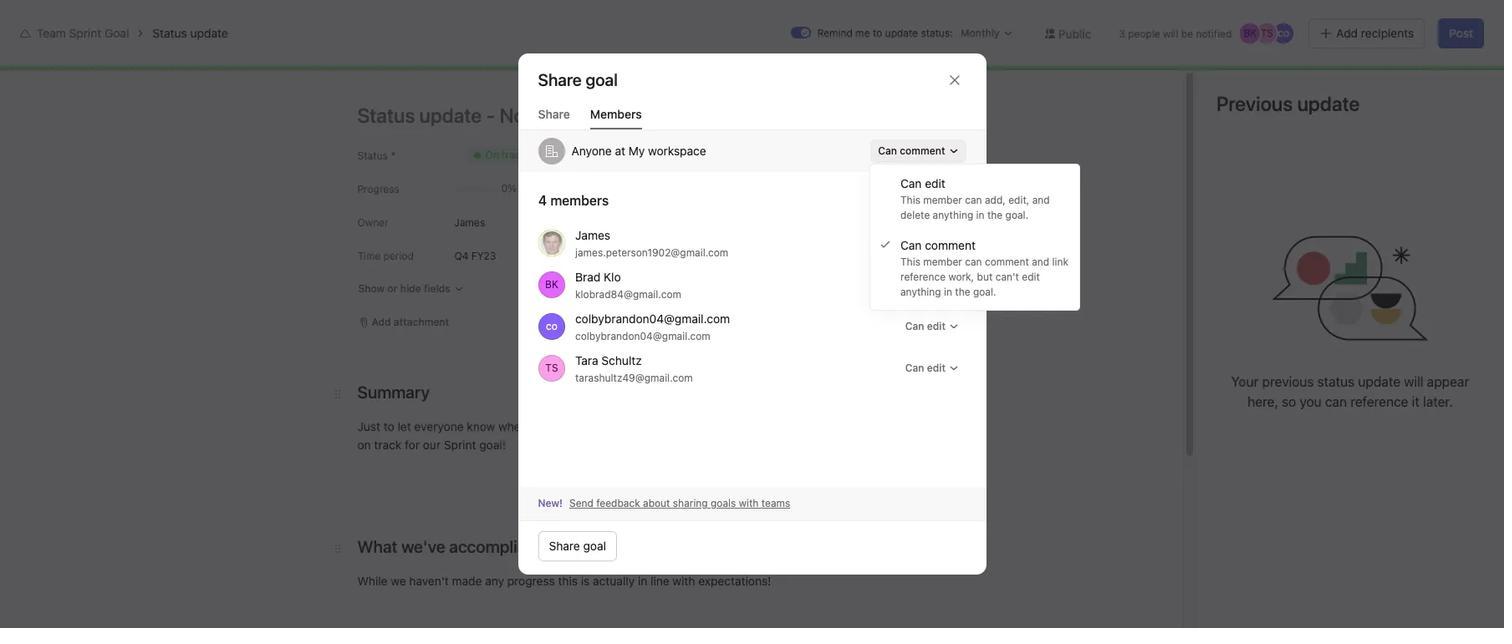 Task type: describe. For each thing, give the bounding box(es) containing it.
can for can edit
[[965, 194, 982, 207]]

edit inside can edit this member can add, edit, and delete anything in the goal.
[[925, 176, 946, 191]]

info
[[1424, 13, 1442, 26]]

days
[[1201, 19, 1224, 32]]

james james.peterson1902@gmail.com
[[575, 228, 728, 259]]

no sub-goals connected
[[561, 329, 677, 341]]

Title of update text field
[[358, 97, 859, 134]]

in left 'line'
[[638, 575, 648, 589]]

in inside what's in my trial? button
[[1295, 13, 1304, 26]]

schultz
[[601, 353, 642, 368]]

team
[[1100, 315, 1127, 330]]

team sprint goal
[[275, 70, 403, 89]]

progress
[[358, 183, 399, 196]]

co inside share goal dialog
[[546, 320, 557, 333]]

anyone
[[572, 144, 612, 158]]

this for can edit
[[901, 194, 921, 207]]

add for add recipients
[[1337, 26, 1358, 40]]

share goal
[[538, 70, 618, 90]]

we're
[[795, 420, 826, 434]]

feedback
[[597, 498, 640, 510]]

goals inside share goal dialog
[[711, 498, 736, 510]]

1 vertical spatial bk
[[1370, 64, 1384, 77]]

2 vertical spatial the
[[512, 553, 529, 567]]

you
[[1300, 395, 1322, 410]]

it
[[1412, 395, 1420, 410]]

home
[[43, 57, 75, 71]]

post
[[1450, 26, 1474, 40]]

will inside your previous status update will appear here, so you can reference it later.
[[1405, 375, 1424, 390]]

0 horizontal spatial will
[[1163, 27, 1179, 40]]

edit,
[[1009, 194, 1030, 207]]

billing
[[1393, 13, 1421, 26]]

can edit button for tara schultz
[[898, 357, 966, 381]]

workspace inside share goal dialog
[[648, 144, 706, 158]]

klo
[[603, 270, 621, 284]]

line
[[651, 575, 670, 589]]

0 vertical spatial co
[[1278, 27, 1290, 39]]

can for can comment
[[965, 256, 982, 268]]

left
[[1226, 19, 1242, 32]]

me
[[856, 27, 870, 39]]

just to let everyone know where we are as a team, i'm here with a status update! we're on track for our sprint goal!
[[358, 420, 829, 452]]

what's in my trial? button
[[1252, 8, 1354, 32]]

new!
[[538, 498, 563, 510]]

your previous status update will appear here, so you can reference it later.
[[1232, 375, 1470, 410]]

but
[[977, 271, 993, 284]]

status for status update
[[153, 26, 187, 40]]

0 horizontal spatial sprint
[[69, 26, 101, 40]]

accountable
[[1029, 315, 1097, 330]]

status update
[[153, 26, 228, 40]]

3
[[1119, 27, 1126, 40]]

about this goal
[[1029, 213, 1142, 233]]

0 likes. click to like this task image
[[435, 74, 448, 87]]

0 horizontal spatial update
[[190, 26, 228, 40]]

anything inside can comment this member can comment and link reference work, but can't edit anything in the goal.
[[901, 286, 941, 299]]

bk inside share goal dialog
[[545, 279, 558, 291]]

track for off track
[[682, 249, 710, 263]]

0 vertical spatial bk
[[1244, 27, 1257, 39]]

period
[[384, 250, 414, 263]]

team for team sprint goal
[[275, 70, 316, 89]]

0 vertical spatial ja
[[1355, 64, 1366, 77]]

at
[[615, 144, 626, 158]]

we inside just to let everyone know where we are as a team, i'm here with a status update! we're on track for our sprint goal!
[[535, 420, 550, 434]]

free trial 17 days left
[[1188, 8, 1242, 32]]

1 vertical spatial ts
[[1387, 64, 1400, 77]]

trial
[[1224, 8, 1242, 20]]

1 vertical spatial share
[[538, 107, 570, 121]]

team sprint goal
[[37, 26, 129, 40]]

edit inside can comment this member can comment and link reference work, but can't edit anything in the goal.
[[1022, 271, 1040, 284]]

send feedback about sharing goals with teams link
[[570, 497, 791, 512]]

add recipients button
[[1309, 18, 1425, 49]]

member for comment
[[924, 256, 962, 268]]

goals for sub-
[[599, 329, 624, 341]]

status inside just to let everyone know where we are as a team, i'm here with a status update! we're on track for our sprint goal!
[[714, 420, 747, 434]]

0 vertical spatial to
[[873, 27, 883, 39]]

our
[[423, 438, 441, 452]]

link
[[1053, 256, 1069, 268]]

for
[[405, 438, 420, 452]]

at risk button
[[562, 242, 631, 272]]

0 vertical spatial share button
[[1429, 59, 1485, 83]]

people
[[1128, 27, 1161, 40]]

share goal button
[[538, 532, 617, 562]]

0 vertical spatial share
[[1450, 64, 1477, 77]]

brad klo klobrad84@gmail.com
[[575, 270, 681, 301]]

3 people will be notified
[[1119, 27, 1232, 40]]

james for james james.peterson1902@gmail.com
[[575, 228, 610, 242]]

2 vertical spatial this
[[474, 553, 497, 567]]

*
[[391, 150, 396, 162]]

what's for what's in my trial?
[[1259, 13, 1293, 26]]

made
[[452, 575, 482, 589]]

colbybrandon04@gmail.com colbybrandon04@gmail.com
[[575, 312, 730, 343]]

track for on track
[[517, 249, 544, 263]]

sharing
[[673, 498, 708, 510]]

notified
[[1196, 27, 1232, 40]]

add to starred image
[[459, 74, 472, 87]]

here,
[[1248, 395, 1279, 410]]

free
[[1200, 8, 1221, 20]]

goal owner
[[1029, 253, 1090, 268]]

while we haven't made any progress this is actually in line with expectations!
[[358, 575, 771, 589]]

i'm
[[632, 420, 648, 434]]

update for remind me to update status:
[[885, 27, 918, 39]]

post button
[[1439, 18, 1485, 49]]

can comment button
[[871, 140, 966, 163]]

what's in my trial?
[[1259, 13, 1346, 26]]

accountable team
[[1029, 315, 1127, 330]]

in inside can comment this member can comment and link reference work, but can't edit anything in the goal.
[[944, 286, 953, 299]]

17
[[1188, 19, 1199, 32]]

progress
[[507, 575, 555, 589]]

so
[[1282, 395, 1297, 410]]

sprint goal
[[320, 70, 403, 89]]

be
[[1182, 27, 1193, 40]]

team sprint goal link
[[37, 26, 129, 40]]

1 colbybrandon04@gmail.com from the top
[[575, 312, 730, 326]]

on
[[498, 249, 514, 263]]

can inside can edit this member can add, edit, and delete anything in the goal.
[[901, 176, 922, 191]]

my workspace goals
[[275, 52, 385, 66]]

and inside can edit this member can add, edit, and delete anything in the goal.
[[1033, 194, 1050, 207]]

member for edit
[[924, 194, 962, 207]]

time
[[358, 250, 381, 263]]

delete
[[901, 209, 930, 222]]

the inside can edit this member can add, edit, and delete anything in the goal.
[[988, 209, 1003, 222]]

tarashultz49@gmail.com
[[575, 372, 693, 384]]

status *
[[358, 150, 396, 162]]

0 horizontal spatial goal
[[105, 26, 129, 40]]

no
[[561, 329, 574, 341]]

with inside just to let everyone know where we are as a team, i'm here with a status update! we're on track for our sprint goal!
[[679, 420, 701, 434]]

0 vertical spatial is
[[500, 553, 509, 567]]

0 horizontal spatial we
[[391, 575, 406, 589]]

anyone at my workspace
[[572, 144, 706, 158]]



Task type: vqa. For each thing, say whether or not it's contained in the screenshot.
with
yes



Task type: locate. For each thing, give the bounding box(es) containing it.
ts down recipients
[[1387, 64, 1400, 77]]

colbybrandon04@gmail.com
[[575, 312, 730, 326], [575, 330, 710, 343]]

1 horizontal spatial goal
[[1029, 253, 1054, 268]]

workspace up team sprint goal
[[295, 52, 353, 66]]

any
[[485, 575, 504, 589]]

share down post button
[[1450, 64, 1477, 77]]

trial?
[[1323, 13, 1346, 26]]

status left "*"
[[358, 150, 388, 162]]

1 horizontal spatial is
[[581, 575, 590, 589]]

0 horizontal spatial share button
[[538, 107, 570, 130]]

Goal name text field
[[460, 128, 1233, 188]]

1 horizontal spatial update
[[885, 27, 918, 39]]

with right here
[[679, 420, 701, 434]]

1 vertical spatial team
[[275, 70, 316, 89]]

status left update!
[[714, 420, 747, 434]]

1 vertical spatial workspace
[[648, 144, 706, 158]]

a
[[589, 420, 595, 434], [705, 420, 711, 434]]

can edit button for colbybrandon04@gmail.com
[[898, 315, 966, 339]]

track inside button
[[517, 249, 544, 263]]

members button
[[590, 107, 642, 130]]

previous update
[[1217, 92, 1360, 115]]

member inside can comment this member can comment and link reference work, but can't edit anything in the goal.
[[924, 256, 962, 268]]

2 vertical spatial share
[[549, 539, 580, 554]]

klobrad84@gmail.com
[[575, 288, 681, 301]]

1 vertical spatial this
[[901, 256, 921, 268]]

0 horizontal spatial team
[[37, 26, 66, 40]]

0 horizontal spatial co
[[546, 320, 557, 333]]

bk down add recipients
[[1370, 64, 1384, 77]]

0 vertical spatial sprint
[[69, 26, 101, 40]]

goals
[[356, 52, 385, 66], [599, 329, 624, 341], [711, 498, 736, 510]]

goal. down but
[[973, 286, 997, 299]]

update!
[[750, 420, 792, 434]]

0 horizontal spatial is
[[500, 553, 509, 567]]

1 vertical spatial reference
[[1351, 395, 1409, 410]]

0 horizontal spatial a
[[589, 420, 595, 434]]

teams
[[762, 498, 791, 510]]

0 vertical spatial anything
[[933, 209, 974, 222]]

1 horizontal spatial workspace
[[648, 144, 706, 158]]

bk right left
[[1244, 27, 1257, 39]]

1 vertical spatial sprint
[[444, 438, 476, 452]]

in up can comment this member can comment and link reference work, but can't edit anything in the goal.
[[977, 209, 985, 222]]

add for add billing info
[[1372, 13, 1390, 26]]

status for status *
[[358, 150, 388, 162]]

show options image
[[412, 74, 425, 87]]

1 vertical spatial goals
[[599, 329, 624, 341]]

reference left "work,"
[[901, 271, 946, 284]]

1 horizontal spatial we
[[535, 420, 550, 434]]

status up you
[[1318, 375, 1355, 390]]

goals up sprint goal
[[356, 52, 385, 66]]

off track
[[662, 249, 710, 263]]

the inside can comment this member can comment and link reference work, but can't edit anything in the goal.
[[955, 286, 971, 299]]

we left are
[[535, 420, 550, 434]]

can edit for tara schultz
[[905, 362, 945, 375]]

1 vertical spatial is
[[581, 575, 590, 589]]

can up but
[[965, 256, 982, 268]]

0 vertical spatial goals
[[356, 52, 385, 66]]

colbybrandon04@gmail.com up the schultz
[[575, 330, 710, 343]]

comment for can comment this member can comment and link reference work, but can't edit anything in the goal.
[[925, 238, 976, 253]]

share left goal
[[549, 539, 580, 554]]

your
[[1232, 375, 1259, 390]]

1 horizontal spatial sprint
[[444, 438, 476, 452]]

0 horizontal spatial status
[[153, 26, 187, 40]]

0 horizontal spatial bk
[[545, 279, 558, 291]]

workspace inside my workspace goals link
[[295, 52, 353, 66]]

share button down share goal
[[538, 107, 570, 130]]

sprint inside just to let everyone know where we are as a team, i'm here with a status update! we're on track for our sprint goal!
[[444, 438, 476, 452]]

add recipients
[[1337, 26, 1414, 40]]

member up delete
[[924, 194, 962, 207]]

2 can edit button from the top
[[898, 357, 966, 381]]

will
[[1163, 27, 1179, 40], [1405, 375, 1424, 390]]

1 vertical spatial status
[[358, 150, 388, 162]]

can't
[[996, 271, 1019, 284]]

to left let
[[384, 420, 394, 434]]

description
[[474, 522, 545, 537]]

reference inside your previous status update will appear here, so you can reference it later.
[[1351, 395, 1409, 410]]

1 horizontal spatial team
[[275, 70, 316, 89]]

1 vertical spatial 0%
[[495, 325, 520, 344]]

q4 fy23
[[455, 250, 496, 262]]

2 member from the top
[[924, 256, 962, 268]]

this inside can edit this member can add, edit, and delete anything in the goal.
[[901, 194, 921, 207]]

this up any
[[474, 553, 497, 567]]

can comment
[[878, 145, 945, 157]]

0 vertical spatial can edit button
[[898, 315, 966, 339]]

track inside just to let everyone know where we are as a team, i'm here with a status update! we're on track for our sprint goal!
[[374, 438, 402, 452]]

this up delete
[[901, 194, 921, 207]]

comment for can comment
[[900, 145, 945, 157]]

ja inside share goal dialog
[[546, 237, 557, 249]]

is
[[500, 553, 509, 567], [581, 575, 590, 589]]

status
[[1318, 375, 1355, 390], [714, 420, 747, 434]]

reference inside can comment this member can comment and link reference work, but can't edit anything in the goal.
[[901, 271, 946, 284]]

track inside button
[[682, 249, 710, 263]]

status
[[153, 26, 187, 40], [358, 150, 388, 162]]

and right edit,
[[1033, 194, 1050, 207]]

this inside can comment this member can comment and link reference work, but can't edit anything in the goal.
[[901, 256, 921, 268]]

ts right left
[[1261, 27, 1274, 39]]

status up home link
[[153, 26, 187, 40]]

2 a from the left
[[705, 420, 711, 434]]

off
[[662, 249, 679, 263]]

can edit for colbybrandon04@gmail.com
[[905, 320, 945, 333]]

0 vertical spatial member
[[924, 194, 962, 207]]

update inside your previous status update will appear here, so you can reference it later.
[[1359, 375, 1401, 390]]

0 vertical spatial can
[[965, 194, 982, 207]]

2 horizontal spatial ts
[[1387, 64, 1400, 77]]

anything inside can edit this member can add, edit, and delete anything in the goal.
[[933, 209, 974, 222]]

james for james
[[455, 216, 485, 229]]

1 horizontal spatial bk
[[1244, 27, 1257, 39]]

1 horizontal spatial what's
[[1259, 13, 1293, 26]]

team right the hide sidebar icon
[[37, 26, 66, 40]]

ja down 'what's the status?'
[[546, 237, 557, 249]]

benchmark!
[[558, 553, 634, 567]]

goal. inside can edit this member can add, edit, and delete anything in the goal.
[[1006, 209, 1029, 222]]

what's left "my"
[[1259, 13, 1293, 26]]

will left be on the right top of the page
[[1163, 27, 1179, 40]]

a right as
[[589, 420, 595, 434]]

0 horizontal spatial status
[[714, 420, 747, 434]]

here
[[652, 420, 676, 434]]

as
[[573, 420, 586, 434]]

goal.
[[1006, 209, 1029, 222], [973, 286, 997, 299]]

0 vertical spatial what's
[[1259, 13, 1293, 26]]

with left teams
[[739, 498, 759, 510]]

2 vertical spatial comment
[[985, 256, 1029, 268]]

1 vertical spatial to
[[384, 420, 394, 434]]

can inside can comment this member can comment and link reference work, but can't edit anything in the goal.
[[965, 256, 982, 268]]

1 and from the top
[[1033, 194, 1050, 207]]

reference left it at the right bottom of the page
[[1351, 395, 1409, 410]]

team,
[[598, 420, 629, 434]]

1 horizontal spatial goals
[[599, 329, 624, 341]]

the down add,
[[988, 209, 1003, 222]]

2 horizontal spatial track
[[682, 249, 710, 263]]

1 vertical spatial with
[[739, 498, 759, 510]]

can comment this member can comment and link reference work, but can't edit anything in the goal.
[[901, 238, 1069, 299]]

my
[[275, 52, 292, 66], [629, 144, 645, 158]]

1 vertical spatial can edit
[[905, 362, 945, 375]]

add billing info button
[[1364, 8, 1449, 32]]

goal up home link
[[105, 26, 129, 40]]

comment up "work,"
[[925, 238, 976, 253]]

and inside can comment this member can comment and link reference work, but can't edit anything in the goal.
[[1032, 256, 1050, 268]]

1 horizontal spatial will
[[1405, 375, 1424, 390]]

track right the "on" at the top left
[[517, 249, 544, 263]]

2 horizontal spatial co
[[1405, 64, 1416, 77]]

can right you
[[1326, 395, 1347, 410]]

0 horizontal spatial ts
[[545, 362, 558, 375]]

new! send feedback about sharing goals with teams
[[538, 498, 791, 510]]

time period
[[358, 250, 414, 263]]

let
[[398, 420, 411, 434]]

0 horizontal spatial my
[[275, 52, 292, 66]]

to right me
[[873, 27, 883, 39]]

goal. inside can comment this member can comment and link reference work, but can't edit anything in the goal.
[[973, 286, 997, 299]]

0 horizontal spatial to
[[384, 420, 394, 434]]

and
[[1033, 194, 1050, 207], [1032, 256, 1050, 268]]

can inside can edit this member can add, edit, and delete anything in the goal.
[[965, 194, 982, 207]]

track right on
[[374, 438, 402, 452]]

track
[[517, 249, 544, 263], [682, 249, 710, 263], [374, 438, 402, 452]]

2 horizontal spatial bk
[[1370, 64, 1384, 77]]

0 vertical spatial this
[[901, 194, 921, 207]]

0 horizontal spatial workspace
[[295, 52, 353, 66]]

workspace right at
[[648, 144, 706, 158]]

my inside share goal dialog
[[629, 144, 645, 158]]

2 vertical spatial co
[[546, 320, 557, 333]]

my right at
[[629, 144, 645, 158]]

james up q4 fy23 at the left top of page
[[455, 216, 485, 229]]

status:
[[921, 27, 953, 39]]

1 a from the left
[[589, 420, 595, 434]]

co down what's in my trial?
[[1278, 27, 1290, 39]]

0 vertical spatial will
[[1163, 27, 1179, 40]]

james up at
[[575, 228, 610, 242]]

1 horizontal spatial ts
[[1261, 27, 1274, 39]]

0 vertical spatial and
[[1033, 194, 1050, 207]]

1 vertical spatial co
[[1405, 64, 1416, 77]]

2 horizontal spatial update
[[1359, 375, 1401, 390]]

1 vertical spatial we
[[391, 575, 406, 589]]

a right here
[[705, 420, 711, 434]]

remind me to update status: switch
[[791, 27, 811, 38]]

appear
[[1427, 375, 1470, 390]]

comment up delete
[[900, 145, 945, 157]]

will up it at the right bottom of the page
[[1405, 375, 1424, 390]]

update
[[190, 26, 228, 40], [885, 27, 918, 39], [1359, 375, 1401, 390]]

can left add,
[[965, 194, 982, 207]]

1 can edit button from the top
[[898, 315, 966, 339]]

member
[[924, 194, 962, 207], [924, 256, 962, 268]]

team for team sprint goal
[[37, 26, 66, 40]]

0 horizontal spatial what's
[[474, 210, 527, 229]]

with inside share goal dialog
[[739, 498, 759, 510]]

Section title text field
[[358, 536, 554, 560]]

public
[[1059, 26, 1092, 41]]

share goal dialog
[[518, 54, 986, 575]]

actually
[[593, 575, 635, 589]]

1 can edit from the top
[[905, 320, 945, 333]]

goal!
[[479, 438, 506, 452]]

1 horizontal spatial goal.
[[1006, 209, 1029, 222]]

member up "work,"
[[924, 256, 962, 268]]

comment up can't
[[985, 256, 1029, 268]]

1 vertical spatial share button
[[538, 107, 570, 130]]

0 vertical spatial goal
[[105, 26, 129, 40]]

comment inside dropdown button
[[900, 145, 945, 157]]

1 horizontal spatial add
[[1372, 13, 1390, 26]]

with right 'line'
[[673, 575, 695, 589]]

1 vertical spatial colbybrandon04@gmail.com
[[575, 330, 710, 343]]

0 vertical spatial workspace
[[295, 52, 353, 66]]

to inside just to let everyone know where we are as a team, i'm here with a status update! we're on track for our sprint goal!
[[384, 420, 394, 434]]

goal left owner
[[1029, 253, 1054, 268]]

team down my workspace goals link
[[275, 70, 316, 89]]

at
[[586, 249, 598, 263]]

2 horizontal spatial the
[[988, 209, 1003, 222]]

4 members
[[538, 193, 609, 208]]

share goal
[[549, 539, 606, 554]]

co down recipients
[[1405, 64, 1416, 77]]

0 horizontal spatial track
[[374, 438, 402, 452]]

goals for workspace
[[356, 52, 385, 66]]

0% left no
[[495, 325, 520, 344]]

1 vertical spatial will
[[1405, 375, 1424, 390]]

is right this
[[581, 575, 590, 589]]

2 colbybrandon04@gmail.com from the top
[[575, 330, 710, 343]]

at risk
[[586, 249, 620, 263]]

1 vertical spatial can edit button
[[898, 357, 966, 381]]

goal
[[105, 26, 129, 40], [1029, 253, 1054, 268]]

my
[[1306, 13, 1320, 26]]

the
[[988, 209, 1003, 222], [955, 286, 971, 299], [512, 553, 529, 567]]

2 vertical spatial ts
[[545, 362, 558, 375]]

on
[[358, 438, 371, 452]]

2 and from the top
[[1032, 256, 1050, 268]]

can inside can comment this member can comment and link reference work, but can't edit anything in the goal.
[[901, 238, 922, 253]]

later.
[[1424, 395, 1453, 410]]

what's for what's the status?
[[474, 210, 527, 229]]

1 horizontal spatial to
[[873, 27, 883, 39]]

the down "work,"
[[955, 286, 971, 299]]

list box
[[555, 7, 956, 33]]

the left new
[[512, 553, 529, 567]]

share button down post button
[[1429, 59, 1485, 83]]

team
[[37, 26, 66, 40], [275, 70, 316, 89]]

1 horizontal spatial reference
[[1351, 395, 1409, 410]]

is up any
[[500, 553, 509, 567]]

ts inside share goal dialog
[[545, 362, 558, 375]]

0 horizontal spatial the
[[512, 553, 529, 567]]

update for your previous status update will appear here, so you can reference it later.
[[1359, 375, 1401, 390]]

track right off on the left top of the page
[[682, 249, 710, 263]]

member inside can edit this member can add, edit, and delete anything in the goal.
[[924, 194, 962, 207]]

brad
[[575, 270, 600, 284]]

this for can comment
[[901, 256, 921, 268]]

1 member from the top
[[924, 194, 962, 207]]

1 vertical spatial status
[[714, 420, 747, 434]]

1 horizontal spatial ja
[[1355, 64, 1366, 77]]

q4
[[455, 250, 469, 262]]

0 vertical spatial 0%
[[501, 182, 517, 195]]

close this dialog image
[[948, 74, 961, 87]]

1 vertical spatial my
[[629, 144, 645, 158]]

this down delete
[[901, 256, 921, 268]]

anything right delete
[[933, 209, 974, 222]]

we right while
[[391, 575, 406, 589]]

this is the new benchmark!
[[474, 553, 634, 567]]

0 vertical spatial goal.
[[1006, 209, 1029, 222]]

what's up the "on" at the top left
[[474, 210, 527, 229]]

1 horizontal spatial share button
[[1429, 59, 1485, 83]]

colbybrandon04@gmail.com inside colbybrandon04@gmail.com colbybrandon04@gmail.com
[[575, 330, 710, 343]]

0% up 'what's the status?'
[[501, 182, 517, 195]]

goal. down edit,
[[1006, 209, 1029, 222]]

2 vertical spatial can
[[1326, 395, 1347, 410]]

1 vertical spatial goal
[[1029, 253, 1054, 268]]

sprint up home link
[[69, 26, 101, 40]]

Section title text field
[[358, 381, 430, 405]]

bk left brad
[[545, 279, 558, 291]]

goals right sharing
[[711, 498, 736, 510]]

in down "work,"
[[944, 286, 953, 299]]

everyone
[[414, 420, 464, 434]]

1 horizontal spatial my
[[629, 144, 645, 158]]

can edit this member can add, edit, and delete anything in the goal.
[[901, 176, 1050, 222]]

anything down delete
[[901, 286, 941, 299]]

add inside add billing info button
[[1372, 13, 1390, 26]]

what's inside button
[[1259, 13, 1293, 26]]

can inside your previous status update will appear here, so you can reference it later.
[[1326, 395, 1347, 410]]

in left "my"
[[1295, 13, 1304, 26]]

co
[[1278, 27, 1290, 39], [1405, 64, 1416, 77], [546, 320, 557, 333]]

work,
[[949, 271, 975, 284]]

1 vertical spatial the
[[955, 286, 971, 299]]

the status?
[[531, 210, 614, 229]]

status inside your previous status update will appear here, so you can reference it later.
[[1318, 375, 1355, 390]]

in inside can edit this member can add, edit, and delete anything in the goal.
[[977, 209, 985, 222]]

hide sidebar image
[[22, 13, 35, 27]]

2 can edit from the top
[[905, 362, 945, 375]]

haven't
[[409, 575, 449, 589]]

1 vertical spatial what's
[[474, 210, 527, 229]]

about
[[643, 498, 670, 510]]

fy23
[[472, 250, 496, 262]]

risk
[[601, 249, 620, 263]]

connected
[[627, 329, 677, 341]]

and left link
[[1032, 256, 1050, 268]]

0 vertical spatial can edit
[[905, 320, 945, 333]]

1 horizontal spatial james
[[575, 228, 610, 242]]

ts left tara on the bottom left
[[545, 362, 558, 375]]

james inside james james.peterson1902@gmail.com
[[575, 228, 610, 242]]

co left no
[[546, 320, 557, 333]]

1 vertical spatial anything
[[901, 286, 941, 299]]

2 vertical spatial with
[[673, 575, 695, 589]]

members
[[590, 107, 642, 121]]

my up team sprint goal
[[275, 52, 292, 66]]

add inside add recipients button
[[1337, 26, 1358, 40]]

what's the status?
[[474, 210, 614, 229]]

sprint down everyone
[[444, 438, 476, 452]]

expectations!
[[699, 575, 771, 589]]

owner
[[1057, 253, 1090, 268]]

share inside button
[[549, 539, 580, 554]]

share button
[[1429, 59, 1485, 83], [538, 107, 570, 130]]

goals up the schultz
[[599, 329, 624, 341]]

colbybrandon04@gmail.com up the connected
[[575, 312, 730, 326]]

tara schultz tarashultz49@gmail.com
[[575, 353, 693, 384]]

0 vertical spatial colbybrandon04@gmail.com
[[575, 312, 730, 326]]

ja down add recipients button
[[1355, 64, 1366, 77]]

1 horizontal spatial a
[[705, 420, 711, 434]]

can edit
[[905, 320, 945, 333], [905, 362, 945, 375]]

home link
[[10, 51, 191, 78]]

share down share goal
[[538, 107, 570, 121]]

can inside can comment dropdown button
[[878, 145, 897, 157]]

1 vertical spatial can
[[965, 256, 982, 268]]

about
[[1029, 213, 1075, 233]]



